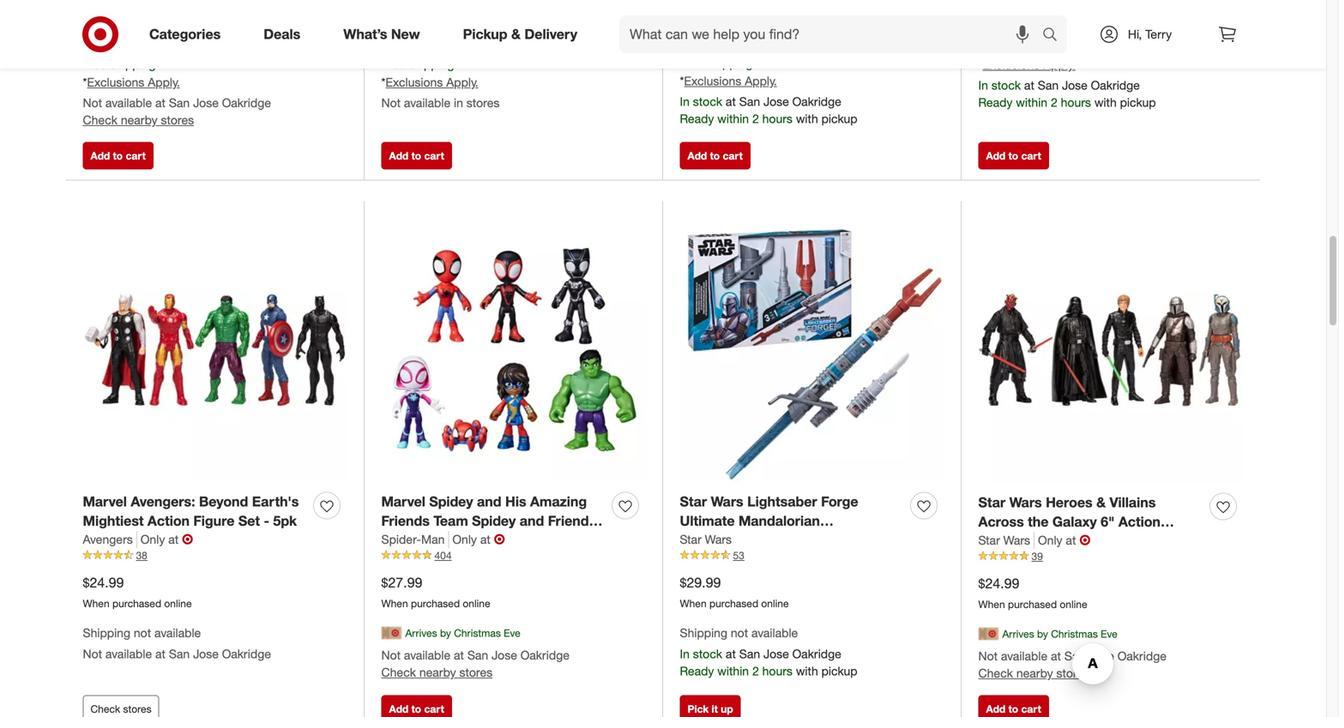 Task type: locate. For each thing, give the bounding box(es) containing it.
0 horizontal spatial $35
[[156, 40, 172, 53]]

$35 inside only ships with $35 orders free shipping * * exclusions apply. not available at san jose oakridge check nearby stores
[[156, 40, 172, 53]]

figure inside star wars heroes & villains across the galaxy 6" action figure set - 5pk
[[979, 533, 1020, 550]]

2 vertical spatial stock
[[693, 647, 723, 662]]

at
[[1025, 78, 1035, 93], [726, 94, 736, 109], [155, 95, 166, 110], [168, 532, 179, 547], [480, 532, 491, 547], [1066, 533, 1076, 548], [155, 647, 166, 662], [726, 647, 736, 662], [454, 648, 464, 663], [1051, 649, 1061, 664]]

pickup for exclusions apply. button under sale ends tuesday when purchased online
[[822, 111, 858, 126]]

$35 inside only ships with $35 orders free shipping * * exclusions apply. not available in stores
[[454, 40, 471, 53]]

star wars heroes & villains across the galaxy 6" action figure set - 5pk image
[[979, 218, 1244, 483], [979, 218, 1244, 483]]

5pk inside marvel avengers: beyond earth's mightiest action figure set - 5pk
[[273, 513, 297, 530]]

5pk down galaxy
[[1059, 533, 1082, 550]]

1 marvel from the left
[[83, 493, 127, 510]]

free inside only ships with $35 orders free shipping * * exclusions apply. not available in stores
[[381, 57, 405, 72]]

when inside sale ends tuesday when purchased online
[[680, 27, 707, 40]]

free inside only ships with $35 orders free shipping * * exclusions apply. not available at san jose oakridge check nearby stores
[[83, 57, 107, 72]]

with inside only ships with $35 orders free shipping * * exclusions apply. not available at san jose oakridge check nearby stores
[[134, 40, 153, 53]]

0 horizontal spatial arrives by christmas eve
[[405, 627, 521, 640]]

apply.
[[1044, 57, 1076, 72], [745, 74, 777, 89], [148, 75, 180, 90], [446, 75, 479, 90]]

arrives by christmas eve
[[405, 627, 521, 640], [1003, 628, 1118, 640]]

38
[[136, 549, 147, 562]]

0 horizontal spatial ships
[[107, 40, 131, 53]]

star wars link down across
[[979, 532, 1035, 549]]

2 horizontal spatial ¬
[[1080, 532, 1091, 549]]

star wars lightsaber forge ultimate mandalorian masterworks set link
[[680, 492, 904, 549]]

0 horizontal spatial free shipping * * exclusions apply. in stock at  san jose oakridge ready within 2 hours with pickup
[[680, 56, 858, 126]]

star for star wars heroes & villains across the galaxy 6" action figure set - 5pk
[[979, 494, 1006, 511]]

marvel
[[83, 493, 127, 510], [381, 493, 426, 510]]

mightiest
[[83, 513, 144, 530]]

1 horizontal spatial nearby
[[419, 665, 456, 680]]

pickup & delivery link
[[448, 15, 599, 53]]

wars inside star wars lightsaber forge ultimate mandalorian masterworks set
[[711, 493, 744, 510]]

0 horizontal spatial orders
[[175, 40, 205, 53]]

stock
[[992, 78, 1021, 93], [693, 94, 723, 109], [693, 647, 723, 662]]

5pk
[[273, 513, 297, 530], [1059, 533, 1082, 550]]

check nearby stores button
[[83, 111, 194, 129], [381, 664, 493, 681], [979, 665, 1090, 682]]

1 horizontal spatial set
[[769, 533, 791, 549]]

$24.99 down the star wars only at ¬
[[979, 576, 1020, 592]]

shipping inside shipping not available not available at san jose oakridge
[[83, 625, 130, 640]]

0 horizontal spatial christmas
[[454, 627, 501, 640]]

team
[[434, 513, 468, 530]]

1 horizontal spatial action
[[1119, 514, 1161, 530]]

1 horizontal spatial seasonal shipping icon image
[[979, 624, 999, 644]]

0 vertical spatial in
[[979, 78, 988, 93]]

set inside star wars lightsaber forge ultimate mandalorian masterworks set
[[769, 533, 791, 549]]

oakridge
[[1091, 78, 1140, 93], [793, 94, 842, 109], [222, 95, 271, 110], [222, 647, 271, 662], [793, 647, 842, 662], [521, 648, 570, 663], [1118, 649, 1167, 664]]

pickup & delivery
[[463, 26, 578, 43]]

0 vertical spatial 2
[[1051, 95, 1058, 110]]

0 horizontal spatial arrives
[[405, 627, 437, 640]]

set down beyond
[[238, 513, 260, 530]]

not up the check stores "button"
[[134, 625, 151, 640]]

pick it up button
[[680, 695, 741, 717]]

1 vertical spatial and
[[520, 513, 544, 530]]

0 vertical spatial -
[[264, 513, 269, 530]]

star wars
[[680, 532, 732, 547]]

apply. inside only ships with $35 orders free shipping * * exclusions apply. not available in stores
[[446, 75, 479, 90]]

stock for exclusions apply. button under search
[[992, 78, 1021, 93]]

apply. inside only ships with $35 orders free shipping * * exclusions apply. not available at san jose oakridge check nearby stores
[[148, 75, 180, 90]]

available inside only ships with $35 orders free shipping * * exclusions apply. not available in stores
[[404, 95, 451, 110]]

purchased down $27.99
[[411, 597, 460, 610]]

0 horizontal spatial $24.99 when purchased online
[[83, 575, 192, 610]]

0 horizontal spatial seasonal shipping icon image
[[381, 623, 402, 643]]

0 vertical spatial and
[[477, 493, 502, 510]]

only
[[83, 40, 104, 53], [381, 40, 402, 53], [141, 532, 165, 547], [453, 532, 477, 547], [1038, 533, 1063, 548]]

1 vertical spatial stock
[[693, 94, 723, 109]]

$24.99 when purchased online
[[83, 575, 192, 610], [979, 576, 1088, 611]]

online down 39 "link"
[[1060, 598, 1088, 611]]

check nearby stores button for marvel spidey and his amazing friends team spidey and friends figure collection 7pk (target exclusive)
[[381, 664, 493, 681]]

marvel avengers: beyond earth's mightiest action figure set - 5pk
[[83, 493, 299, 530]]

marvel for marvel avengers: beyond earth's mightiest action figure set - 5pk
[[83, 493, 127, 510]]

$24.99 when purchased online down the 39
[[979, 576, 1088, 611]]

add to cart button
[[83, 142, 153, 169], [381, 142, 452, 169], [680, 142, 751, 169], [979, 142, 1049, 169], [381, 695, 452, 717], [979, 695, 1049, 717]]

5pk inside star wars heroes & villains across the galaxy 6" action figure set - 5pk
[[1059, 533, 1082, 550]]

2 horizontal spatial set
[[1024, 533, 1045, 550]]

at inside avengers only at ¬
[[168, 532, 179, 547]]

1 vertical spatial hours
[[763, 111, 793, 126]]

2 marvel from the left
[[381, 493, 426, 510]]

-
[[264, 513, 269, 530], [1049, 533, 1055, 550]]

at inside spider-man only at ¬
[[480, 532, 491, 547]]

check stores
[[91, 703, 152, 716]]

spidey up team
[[429, 493, 473, 510]]

wars up ultimate
[[711, 493, 744, 510]]

eve down 39 "link"
[[1101, 628, 1118, 640]]

orders inside only ships with $35 orders free shipping * * exclusions apply. not available at san jose oakridge check nearby stores
[[175, 40, 205, 53]]

2 horizontal spatial figure
[[979, 533, 1020, 550]]

1 horizontal spatial shipping
[[680, 625, 728, 640]]

6"
[[1101, 514, 1115, 530]]

set
[[238, 513, 260, 530], [769, 533, 791, 549], [1024, 533, 1045, 550]]

set inside marvel avengers: beyond earth's mightiest action figure set - 5pk
[[238, 513, 260, 530]]

0 horizontal spatial marvel
[[83, 493, 127, 510]]

within inside shipping not available in stock at  san jose oakridge ready within 2 hours with pickup
[[718, 664, 749, 679]]

2 $35 from the left
[[454, 40, 471, 53]]

$29.99 when purchased online
[[680, 575, 789, 610]]

villains
[[1110, 494, 1156, 511]]

2 friends from the left
[[548, 513, 596, 530]]

wars for star wars
[[705, 532, 732, 547]]

and up (target
[[520, 513, 544, 530]]

stock for exclusions apply. button under sale ends tuesday when purchased online
[[693, 94, 723, 109]]

figure down across
[[979, 533, 1020, 550]]

online
[[164, 10, 192, 23], [1060, 11, 1088, 24], [762, 27, 789, 40], [164, 597, 192, 610], [463, 597, 490, 610], [762, 597, 789, 610], [1060, 598, 1088, 611]]

ships left 'categories'
[[107, 40, 131, 53]]

ready
[[979, 95, 1013, 110], [680, 111, 714, 126], [680, 664, 714, 679]]

star wars heroes & villains across the galaxy 6" action figure set - 5pk
[[979, 494, 1161, 550]]

star wars lightsaber forge ultimate mandalorian masterworks set image
[[680, 218, 944, 482], [680, 218, 944, 482]]

0 horizontal spatial check nearby stores button
[[83, 111, 194, 129]]

0 horizontal spatial nearby
[[121, 112, 158, 127]]

orders
[[175, 40, 205, 53], [474, 40, 504, 53]]

1 horizontal spatial $35
[[454, 40, 471, 53]]

hours for exclusions apply. button under search
[[1061, 95, 1091, 110]]

and left his
[[477, 493, 502, 510]]

nearby for star wars heroes & villains across the galaxy 6" action figure set - 5pk
[[1017, 666, 1053, 681]]

figure down beyond
[[193, 513, 235, 530]]

exclusions apply. button down sale ends tuesday when purchased online
[[684, 73, 777, 90]]

nearby
[[121, 112, 158, 127], [419, 665, 456, 680], [1017, 666, 1053, 681]]

orders inside only ships with $35 orders free shipping * * exclusions apply. not available in stores
[[474, 40, 504, 53]]

wars inside star wars heroes & villains across the galaxy 6" action figure set - 5pk
[[1010, 494, 1042, 511]]

exclusions apply. button down 'categories'
[[87, 74, 180, 91]]

figure inside marvel avengers: beyond earth's mightiest action figure set - 5pk
[[193, 513, 235, 530]]

1 horizontal spatial marvel
[[381, 493, 426, 510]]

1 horizontal spatial and
[[520, 513, 544, 530]]

marvel inside marvel avengers: beyond earth's mightiest action figure set - 5pk
[[83, 493, 127, 510]]

purchased down $29.99 in the bottom right of the page
[[710, 597, 759, 610]]

1 horizontal spatial christmas
[[1051, 628, 1098, 640]]

2 horizontal spatial nearby
[[1017, 666, 1053, 681]]

marvel up 'spider-'
[[381, 493, 426, 510]]

$24.99 when purchased online for at
[[979, 576, 1088, 611]]

free shipping * * exclusions apply. in stock at  san jose oakridge ready within 2 hours with pickup
[[979, 39, 1156, 110], [680, 56, 858, 126]]

available inside shipping not available in stock at  san jose oakridge ready within 2 hours with pickup
[[752, 625, 798, 640]]

figure inside marvel spidey and his amazing friends team spidey and friends figure collection 7pk (target exclusive)
[[381, 533, 423, 549]]

within for exclusions apply. button under sale ends tuesday when purchased online
[[718, 111, 749, 126]]

christmas
[[454, 627, 501, 640], [1051, 628, 1098, 640]]

when purchased online
[[83, 10, 192, 23], [979, 11, 1088, 24]]

star up ultimate
[[680, 493, 707, 510]]

online down 404 link
[[463, 597, 490, 610]]

ready for exclusions apply. button under search
[[979, 95, 1013, 110]]

jose
[[1062, 78, 1088, 93], [764, 94, 789, 109], [193, 95, 219, 110], [193, 647, 219, 662], [764, 647, 789, 662], [492, 648, 517, 663], [1089, 649, 1115, 664]]

star
[[680, 493, 707, 510], [979, 494, 1006, 511], [680, 532, 702, 547], [979, 533, 1000, 548]]

by down $27.99 when purchased online
[[440, 627, 451, 640]]

christmas down $27.99 when purchased online
[[454, 627, 501, 640]]

apply. down sale ends tuesday when purchased online
[[745, 74, 777, 89]]

wars inside the star wars only at ¬
[[1004, 533, 1031, 548]]

categories link
[[135, 15, 242, 53]]

marvel avengers: beyond earth's mightiest action figure set - 5pk image
[[83, 218, 347, 482], [83, 218, 347, 482]]

exclusions apply. button
[[983, 56, 1076, 74], [684, 73, 777, 90], [87, 74, 180, 91], [386, 74, 479, 91]]

not
[[83, 95, 102, 110], [381, 95, 401, 110], [83, 647, 102, 662], [381, 648, 401, 663], [979, 649, 998, 664]]

exclusive)
[[381, 552, 447, 569]]

0 vertical spatial hours
[[1061, 95, 1091, 110]]

wars up "the"
[[1010, 494, 1042, 511]]

sale
[[680, 7, 704, 22]]

- right the 39
[[1049, 533, 1055, 550]]

online down the tuesday
[[762, 27, 789, 40]]

purchased down ends
[[710, 27, 759, 40]]

star inside star wars heroes & villains across the galaxy 6" action figure set - 5pk
[[979, 494, 1006, 511]]

in inside shipping not available in stock at  san jose oakridge ready within 2 hours with pickup
[[680, 647, 690, 662]]

spidey up 7pk
[[472, 513, 516, 530]]

ships right what's
[[405, 40, 430, 53]]

by down the 39
[[1037, 628, 1049, 640]]

2 vertical spatial 2
[[753, 664, 759, 679]]

star up across
[[979, 494, 1006, 511]]

53 link
[[680, 548, 944, 563]]

within for exclusions apply. button under search
[[1016, 95, 1048, 110]]

1 horizontal spatial -
[[1049, 533, 1055, 550]]

wars down across
[[1004, 533, 1031, 548]]

0 vertical spatial spidey
[[429, 493, 473, 510]]

ready for exclusions apply. button under sale ends tuesday when purchased online
[[680, 111, 714, 126]]

2 ships from the left
[[405, 40, 430, 53]]

1 vertical spatial within
[[718, 111, 749, 126]]

hours for exclusions apply. button under sale ends tuesday when purchased online
[[763, 111, 793, 126]]

$24.99 when purchased online down 38
[[83, 575, 192, 610]]

purchased inside sale ends tuesday when purchased online
[[710, 27, 759, 40]]

shipping inside only ships with $35 orders free shipping * * exclusions apply. not available at san jose oakridge check nearby stores
[[110, 57, 156, 72]]

san
[[1038, 78, 1059, 93], [739, 94, 760, 109], [169, 95, 190, 110], [169, 647, 190, 662], [739, 647, 760, 662], [468, 648, 488, 663], [1065, 649, 1086, 664]]

with inside only ships with $35 orders free shipping * * exclusions apply. not available in stores
[[433, 40, 452, 53]]

friends up 'spider-'
[[381, 513, 430, 530]]

$24.99 for marvel avengers: beyond earth's mightiest action figure set - 5pk
[[83, 575, 124, 591]]

2 vertical spatial in
[[680, 647, 690, 662]]

¬ down galaxy
[[1080, 532, 1091, 549]]

0 horizontal spatial eve
[[504, 627, 521, 640]]

online up shipping not available not available at san jose oakridge
[[164, 597, 192, 610]]

star down across
[[979, 533, 1000, 548]]

eve for 5pk
[[1101, 628, 1118, 640]]

0 horizontal spatial friends
[[381, 513, 430, 530]]

$35
[[156, 40, 172, 53], [454, 40, 471, 53]]

arrives
[[405, 627, 437, 640], [1003, 628, 1035, 640]]

marvel for marvel spidey and his amazing friends team spidey and friends figure collection 7pk (target exclusive)
[[381, 493, 426, 510]]

set down "the"
[[1024, 533, 1045, 550]]

2 vertical spatial ready
[[680, 664, 714, 679]]

& right pickup
[[511, 26, 521, 43]]

cart
[[126, 149, 146, 162], [424, 149, 444, 162], [723, 149, 743, 162], [1022, 149, 1042, 162], [424, 703, 444, 716], [1022, 703, 1042, 716]]

wars for star wars heroes & villains across the galaxy 6" action figure set - 5pk
[[1010, 494, 1042, 511]]

1 horizontal spatial ships
[[405, 40, 430, 53]]

action down avengers:
[[148, 513, 190, 530]]

0 horizontal spatial figure
[[193, 513, 235, 530]]

apply. down 'categories'
[[148, 75, 180, 90]]

stores inside "button"
[[123, 703, 152, 716]]

set for figure
[[238, 513, 260, 530]]

add
[[91, 149, 110, 162], [389, 149, 409, 162], [688, 149, 707, 162], [986, 149, 1006, 162], [389, 703, 409, 716], [986, 703, 1006, 716]]

0 vertical spatial ready
[[979, 95, 1013, 110]]

in
[[979, 78, 988, 93], [680, 94, 690, 109], [680, 647, 690, 662]]

- inside star wars heroes & villains across the galaxy 6" action figure set - 5pk
[[1049, 533, 1055, 550]]

marvel inside marvel spidey and his amazing friends team spidey and friends figure collection 7pk (target exclusive)
[[381, 493, 426, 510]]

figure
[[193, 513, 235, 530], [381, 533, 423, 549], [979, 533, 1020, 550]]

1 horizontal spatial not available at san jose oakridge check nearby stores
[[979, 649, 1167, 681]]

1 shipping from the left
[[83, 625, 130, 640]]

exclusions
[[983, 57, 1040, 72], [684, 74, 742, 89], [87, 75, 144, 90], [386, 75, 443, 90]]

in for exclusions apply. button under search
[[979, 78, 988, 93]]

2 orders from the left
[[474, 40, 504, 53]]

not
[[134, 625, 151, 640], [731, 625, 748, 640]]

2 inside shipping not available in stock at  san jose oakridge ready within 2 hours with pickup
[[753, 664, 759, 679]]

arrives down the 39
[[1003, 628, 1035, 640]]

1 horizontal spatial by
[[1037, 628, 1049, 640]]

eve
[[504, 627, 521, 640], [1101, 628, 1118, 640]]

not down $29.99 when purchased online
[[731, 625, 748, 640]]

star wars link down ultimate
[[680, 531, 732, 548]]

seasonal shipping icon image
[[381, 623, 402, 643], [979, 624, 999, 644]]

1 not from the left
[[134, 625, 151, 640]]

0 vertical spatial pickup
[[1120, 95, 1156, 110]]

- down earth's
[[264, 513, 269, 530]]

$35 for at
[[156, 40, 172, 53]]

free shipping * * exclusions apply. in stock at  san jose oakridge ready within 2 hours with pickup for exclusions apply. button under sale ends tuesday when purchased online
[[680, 56, 858, 126]]

0 horizontal spatial action
[[148, 513, 190, 530]]

shipping down $29.99 in the bottom right of the page
[[680, 625, 728, 640]]

available
[[105, 95, 152, 110], [404, 95, 451, 110], [154, 625, 201, 640], [752, 625, 798, 640], [105, 647, 152, 662], [404, 648, 451, 663], [1001, 649, 1048, 664]]

7pk
[[496, 533, 520, 549]]

1 orders from the left
[[175, 40, 205, 53]]

0 horizontal spatial not
[[134, 625, 151, 640]]

ships
[[107, 40, 131, 53], [405, 40, 430, 53]]

*
[[1052, 39, 1056, 54], [753, 56, 757, 71], [156, 57, 160, 72], [454, 57, 459, 72], [979, 57, 983, 72], [680, 74, 684, 89], [83, 75, 87, 90], [381, 75, 386, 90]]

in for exclusions apply. button under sale ends tuesday when purchased online
[[680, 94, 690, 109]]

1 vertical spatial ready
[[680, 111, 714, 126]]

wars down ultimate
[[705, 532, 732, 547]]

2 horizontal spatial check nearby stores button
[[979, 665, 1090, 682]]

star for star wars
[[680, 532, 702, 547]]

marvel spidey and his amazing friends team spidey and friends figure collection 7pk (target exclusive) image
[[381, 218, 646, 482], [381, 218, 646, 482]]

ships for in
[[405, 40, 430, 53]]

pickup
[[1120, 95, 1156, 110], [822, 111, 858, 126], [822, 664, 858, 679]]

5pk down earth's
[[273, 513, 297, 530]]

when purchased online up search
[[979, 11, 1088, 24]]

free shipping * * exclusions apply. in stock at  san jose oakridge ready within 2 hours with pickup for exclusions apply. button under search
[[979, 39, 1156, 110]]

when inside $27.99 when purchased online
[[381, 597, 408, 610]]

1 horizontal spatial &
[[1097, 494, 1106, 511]]

online up shipping not available in stock at  san jose oakridge ready within 2 hours with pickup
[[762, 597, 789, 610]]

oakridge inside shipping not available not available at san jose oakridge
[[222, 647, 271, 662]]

0 horizontal spatial -
[[264, 513, 269, 530]]

purchased down 38
[[112, 597, 161, 610]]

arrives by christmas eve down the 39
[[1003, 628, 1118, 640]]

arrives for $24.99
[[1003, 628, 1035, 640]]

shipping inside shipping not available in stock at  san jose oakridge ready within 2 hours with pickup
[[680, 625, 728, 640]]

christmas for $24.99
[[1051, 628, 1098, 640]]

shipping up the check stores "button"
[[83, 625, 130, 640]]

2 vertical spatial pickup
[[822, 664, 858, 679]]

¬ down marvel avengers: beyond earth's mightiest action figure set - 5pk
[[182, 531, 193, 548]]

0 horizontal spatial set
[[238, 513, 260, 530]]

not available at san jose oakridge check nearby stores
[[381, 648, 570, 680], [979, 649, 1167, 681]]

1 horizontal spatial $24.99 when purchased online
[[979, 576, 1088, 611]]

star for star wars lightsaber forge ultimate mandalorian masterworks set
[[680, 493, 707, 510]]

1 vertical spatial pickup
[[822, 111, 858, 126]]

1 vertical spatial spidey
[[472, 513, 516, 530]]

lightsaber
[[747, 493, 817, 510]]

1 horizontal spatial not
[[731, 625, 748, 640]]

christmas down 39 "link"
[[1051, 628, 1098, 640]]

1 vertical spatial in
[[680, 94, 690, 109]]

not available at san jose oakridge check nearby stores for $24.99
[[979, 649, 1167, 681]]

ends
[[707, 7, 733, 22]]

1 horizontal spatial check nearby stores button
[[381, 664, 493, 681]]

0 vertical spatial &
[[511, 26, 521, 43]]

shipping
[[1006, 39, 1052, 54], [707, 56, 753, 71], [110, 57, 156, 72], [409, 57, 454, 72]]

2 vertical spatial hours
[[763, 664, 793, 679]]

1 vertical spatial 2
[[753, 111, 759, 126]]

arrives by christmas eve down $27.99 when purchased online
[[405, 627, 521, 640]]

oakridge inside shipping not available in stock at  san jose oakridge ready within 2 hours with pickup
[[793, 647, 842, 662]]

2 vertical spatial within
[[718, 664, 749, 679]]

1 vertical spatial 5pk
[[1059, 533, 1082, 550]]

christmas for $27.99
[[454, 627, 501, 640]]

0 vertical spatial stock
[[992, 78, 1021, 93]]

2 for exclusions apply. button under search
[[1051, 95, 1058, 110]]

1 horizontal spatial ¬
[[494, 531, 505, 548]]

0 vertical spatial 5pk
[[273, 513, 297, 530]]

1 vertical spatial -
[[1049, 533, 1055, 550]]

arrives down $27.99 when purchased online
[[405, 627, 437, 640]]

¬ up 404 link
[[494, 531, 505, 548]]

0 horizontal spatial by
[[440, 627, 451, 640]]

not inside shipping not available not available at san jose oakridge
[[134, 625, 151, 640]]

0 horizontal spatial $24.99
[[83, 575, 124, 591]]

1 horizontal spatial 5pk
[[1059, 533, 1082, 550]]

pickup for exclusions apply. button under search
[[1120, 95, 1156, 110]]

spider-
[[381, 532, 421, 547]]

action down villains
[[1119, 514, 1161, 530]]

seasonal shipping icon image for $24.99
[[979, 624, 999, 644]]

1 vertical spatial &
[[1097, 494, 1106, 511]]

at inside only ships with $35 orders free shipping * * exclusions apply. not available at san jose oakridge check nearby stores
[[155, 95, 166, 110]]

purchased up 'categories'
[[112, 10, 161, 23]]

0 horizontal spatial 5pk
[[273, 513, 297, 530]]

0 horizontal spatial ¬
[[182, 531, 193, 548]]

1 horizontal spatial eve
[[1101, 628, 1118, 640]]

star down ultimate
[[680, 532, 702, 547]]

1 horizontal spatial arrives
[[1003, 628, 1035, 640]]

1 horizontal spatial when purchased online
[[979, 11, 1088, 24]]

¬ for across
[[1080, 532, 1091, 549]]

when purchased online up 'categories'
[[83, 10, 192, 23]]

marvel avengers: beyond earth's mightiest action figure set - 5pk link
[[83, 492, 307, 531]]

0 horizontal spatial shipping
[[83, 625, 130, 640]]

shipping for $29.99
[[680, 625, 728, 640]]

nearby inside only ships with $35 orders free shipping * * exclusions apply. not available at san jose oakridge check nearby stores
[[121, 112, 158, 127]]

not inside shipping not available in stock at  san jose oakridge ready within 2 hours with pickup
[[731, 625, 748, 640]]

friends down amazing
[[548, 513, 596, 530]]

ships inside only ships with $35 orders free shipping * * exclusions apply. not available in stores
[[405, 40, 430, 53]]

figure up "exclusive)" on the left bottom of the page
[[381, 533, 423, 549]]

1 horizontal spatial friends
[[548, 513, 596, 530]]

exclusions inside only ships with $35 orders free shipping * * exclusions apply. not available at san jose oakridge check nearby stores
[[87, 75, 144, 90]]

0 vertical spatial within
[[1016, 95, 1048, 110]]

1 horizontal spatial arrives by christmas eve
[[1003, 628, 1118, 640]]

not available at san jose oakridge check nearby stores for $27.99
[[381, 648, 570, 680]]

1 horizontal spatial orders
[[474, 40, 504, 53]]

eve down 404 link
[[504, 627, 521, 640]]

jose inside only ships with $35 orders free shipping * * exclusions apply. not available at san jose oakridge check nearby stores
[[193, 95, 219, 110]]

purchased inside $29.99 when purchased online
[[710, 597, 759, 610]]

0 horizontal spatial not available at san jose oakridge check nearby stores
[[381, 648, 570, 680]]

shipping not available in stock at  san jose oakridge ready within 2 hours with pickup
[[680, 625, 858, 679]]

¬
[[182, 531, 193, 548], [494, 531, 505, 548], [1080, 532, 1091, 549]]

1 $35 from the left
[[156, 40, 172, 53]]

apply. up the in
[[446, 75, 479, 90]]

and
[[477, 493, 502, 510], [520, 513, 544, 530]]

pickup
[[463, 26, 508, 43]]

2 not from the left
[[731, 625, 748, 640]]

1 horizontal spatial free shipping * * exclusions apply. in stock at  san jose oakridge ready within 2 hours with pickup
[[979, 39, 1156, 110]]

$24.99 down "avengers"
[[83, 575, 124, 591]]

1 ships from the left
[[107, 40, 131, 53]]

set down mandalorian
[[769, 533, 791, 549]]

2 shipping from the left
[[680, 625, 728, 640]]

& up 6"
[[1097, 494, 1106, 511]]

1 horizontal spatial $24.99
[[979, 576, 1020, 592]]

san inside only ships with $35 orders free shipping * * exclusions apply. not available at san jose oakridge check nearby stores
[[169, 95, 190, 110]]

marvel up mightiest
[[83, 493, 127, 510]]

star inside star wars lightsaber forge ultimate mandalorian masterworks set
[[680, 493, 707, 510]]

ships inside only ships with $35 orders free shipping * * exclusions apply. not available at san jose oakridge check nearby stores
[[107, 40, 131, 53]]

2 for exclusions apply. button under sale ends tuesday when purchased online
[[753, 111, 759, 126]]

jose inside shipping not available not available at san jose oakridge
[[193, 647, 219, 662]]

spider-man link
[[381, 531, 449, 548]]

1 horizontal spatial figure
[[381, 533, 423, 549]]

to
[[113, 149, 123, 162], [412, 149, 421, 162], [710, 149, 720, 162], [1009, 149, 1019, 162], [412, 703, 421, 716], [1009, 703, 1019, 716]]



Task type: describe. For each thing, give the bounding box(es) containing it.
39
[[1032, 550, 1043, 563]]

spider-man only at ¬
[[381, 531, 505, 548]]

by for $24.99
[[1037, 628, 1049, 640]]

nearby for marvel spidey and his amazing friends team spidey and friends figure collection 7pk (target exclusive)
[[419, 665, 456, 680]]

0 horizontal spatial when purchased online
[[83, 10, 192, 23]]

not inside shipping not available not available at san jose oakridge
[[83, 647, 102, 662]]

not for $24.99
[[134, 625, 151, 640]]

hi, terry
[[1128, 27, 1172, 42]]

only ships with $35 orders free shipping * * exclusions apply. not available in stores
[[381, 40, 504, 110]]

pickup inside shipping not available in stock at  san jose oakridge ready within 2 hours with pickup
[[822, 664, 858, 679]]

search
[[1035, 28, 1076, 44]]

$27.99
[[381, 575, 423, 591]]

what's
[[343, 26, 387, 43]]

marvel spidey and his amazing friends team spidey and friends figure collection 7pk (target exclusive)
[[381, 493, 596, 569]]

ultimate
[[680, 513, 735, 530]]

by for $27.99
[[440, 627, 451, 640]]

404 link
[[381, 548, 646, 563]]

$24.99 for star wars heroes & villains across the galaxy 6" action figure set - 5pk
[[979, 576, 1020, 592]]

across
[[979, 514, 1024, 530]]

arrives by christmas eve for $27.99
[[405, 627, 521, 640]]

shipping inside only ships with $35 orders free shipping * * exclusions apply. not available in stores
[[409, 57, 454, 72]]

arrives by christmas eve for $24.99
[[1003, 628, 1118, 640]]

mandalorian
[[739, 513, 820, 530]]

only inside only ships with $35 orders free shipping * * exclusions apply. not available in stores
[[381, 40, 402, 53]]

at inside shipping not available not available at san jose oakridge
[[155, 647, 166, 662]]

oakridge inside only ships with $35 orders free shipping * * exclusions apply. not available at san jose oakridge check nearby stores
[[222, 95, 271, 110]]

- inside marvel avengers: beyond earth's mightiest action figure set - 5pk
[[264, 513, 269, 530]]

orders for san
[[175, 40, 205, 53]]

action inside marvel avengers: beyond earth's mightiest action figure set - 5pk
[[148, 513, 190, 530]]

purchased up search
[[1008, 11, 1057, 24]]

deals link
[[249, 15, 322, 53]]

online up 'categories'
[[164, 10, 192, 23]]

not for $29.99
[[731, 625, 748, 640]]

eve for (target
[[504, 627, 521, 640]]

ships for at
[[107, 40, 131, 53]]

only inside spider-man only at ¬
[[453, 532, 477, 547]]

it
[[712, 703, 718, 716]]

stock inside shipping not available in stock at  san jose oakridge ready within 2 hours with pickup
[[693, 647, 723, 662]]

amazing
[[530, 493, 587, 510]]

apply. down search button
[[1044, 57, 1076, 72]]

san inside shipping not available in stock at  san jose oakridge ready within 2 hours with pickup
[[739, 647, 760, 662]]

wars for star wars only at ¬
[[1004, 533, 1031, 548]]

stores inside only ships with $35 orders free shipping * * exclusions apply. not available at san jose oakridge check nearby stores
[[161, 112, 194, 127]]

0 horizontal spatial &
[[511, 26, 521, 43]]

delivery
[[525, 26, 578, 43]]

avengers
[[83, 532, 133, 547]]

exclusions apply. button up the in
[[386, 74, 479, 91]]

(target
[[524, 533, 569, 549]]

What can we help you find? suggestions appear below search field
[[620, 15, 1047, 53]]

tuesday
[[737, 7, 781, 22]]

shipping not available not available at san jose oakridge
[[83, 625, 271, 662]]

not inside only ships with $35 orders free shipping * * exclusions apply. not available in stores
[[381, 95, 401, 110]]

heroes
[[1046, 494, 1093, 511]]

38 link
[[83, 548, 347, 563]]

hours inside shipping not available in stock at  san jose oakridge ready within 2 hours with pickup
[[763, 664, 793, 679]]

pick
[[688, 703, 709, 716]]

figure for across
[[979, 533, 1020, 550]]

action inside star wars heroes & villains across the galaxy 6" action figure set - 5pk
[[1119, 514, 1161, 530]]

stores inside only ships with $35 orders free shipping * * exclusions apply. not available in stores
[[467, 95, 500, 110]]

set inside star wars heroes & villains across the galaxy 6" action figure set - 5pk
[[1024, 533, 1045, 550]]

in
[[454, 95, 463, 110]]

beyond
[[199, 493, 248, 510]]

$27.99 when purchased online
[[381, 575, 490, 610]]

online inside $29.99 when purchased online
[[762, 597, 789, 610]]

earth's
[[252, 493, 299, 510]]

deals
[[264, 26, 301, 43]]

check inside only ships with $35 orders free shipping * * exclusions apply. not available at san jose oakridge check nearby stores
[[83, 112, 118, 127]]

sale ends tuesday when purchased online
[[680, 7, 789, 40]]

pick it up
[[688, 703, 733, 716]]

$29.99
[[680, 575, 721, 591]]

check stores button
[[83, 695, 159, 717]]

arrives for $27.99
[[405, 627, 437, 640]]

seasonal shipping icon image for $27.99
[[381, 623, 402, 643]]

exclusions inside only ships with $35 orders free shipping * * exclusions apply. not available in stores
[[386, 75, 443, 90]]

up
[[721, 703, 733, 716]]

& inside star wars heroes & villains across the galaxy 6" action figure set - 5pk
[[1097, 494, 1106, 511]]

only inside avengers only at ¬
[[141, 532, 165, 547]]

star wars lightsaber forge ultimate mandalorian masterworks set
[[680, 493, 859, 549]]

check nearby stores button for star wars heroes & villains across the galaxy 6" action figure set - 5pk
[[979, 665, 1090, 682]]

collection
[[426, 533, 492, 549]]

figure for friends
[[381, 533, 423, 549]]

1 friends from the left
[[381, 513, 430, 530]]

wars for star wars lightsaber forge ultimate mandalorian masterworks set
[[711, 493, 744, 510]]

39 link
[[979, 549, 1244, 564]]

1 horizontal spatial star wars link
[[979, 532, 1035, 549]]

galaxy
[[1053, 514, 1097, 530]]

$24.99 when purchased online for ¬
[[83, 575, 192, 610]]

masterworks
[[680, 533, 765, 549]]

avengers:
[[131, 493, 195, 510]]

check inside "button"
[[91, 703, 120, 716]]

0 horizontal spatial star wars link
[[680, 531, 732, 548]]

with inside shipping not available in stock at  san jose oakridge ready within 2 hours with pickup
[[796, 664, 818, 679]]

forge
[[821, 493, 859, 510]]

at inside the star wars only at ¬
[[1066, 533, 1076, 548]]

search button
[[1035, 15, 1076, 57]]

at inside shipping not available in stock at  san jose oakridge ready within 2 hours with pickup
[[726, 647, 736, 662]]

0 horizontal spatial and
[[477, 493, 502, 510]]

purchased down the 39
[[1008, 598, 1057, 611]]

only inside the star wars only at ¬
[[1038, 533, 1063, 548]]

what's new
[[343, 26, 420, 43]]

star wars heroes & villains across the galaxy 6" action figure set - 5pk link
[[979, 493, 1204, 550]]

jose inside shipping not available in stock at  san jose oakridge ready within 2 hours with pickup
[[764, 647, 789, 662]]

purchased inside $27.99 when purchased online
[[411, 597, 460, 610]]

online up search
[[1060, 11, 1088, 24]]

404
[[435, 549, 452, 562]]

new
[[391, 26, 420, 43]]

set for masterworks
[[769, 533, 791, 549]]

ready inside shipping not available in stock at  san jose oakridge ready within 2 hours with pickup
[[680, 664, 714, 679]]

categories
[[149, 26, 221, 43]]

available inside only ships with $35 orders free shipping * * exclusions apply. not available at san jose oakridge check nearby stores
[[105, 95, 152, 110]]

$35 for in
[[454, 40, 471, 53]]

star inside the star wars only at ¬
[[979, 533, 1000, 548]]

when inside $29.99 when purchased online
[[680, 597, 707, 610]]

marvel spidey and his amazing friends team spidey and friends figure collection 7pk (target exclusive) link
[[381, 492, 605, 569]]

not inside only ships with $35 orders free shipping * * exclusions apply. not available at san jose oakridge check nearby stores
[[83, 95, 102, 110]]

online inside $27.99 when purchased online
[[463, 597, 490, 610]]

only inside only ships with $35 orders free shipping * * exclusions apply. not available at san jose oakridge check nearby stores
[[83, 40, 104, 53]]

exclusions apply. button down search
[[983, 56, 1076, 74]]

the
[[1028, 514, 1049, 530]]

his
[[505, 493, 526, 510]]

what's new link
[[329, 15, 442, 53]]

shipping for $24.99
[[83, 625, 130, 640]]

orders for stores
[[474, 40, 504, 53]]

online inside sale ends tuesday when purchased online
[[762, 27, 789, 40]]

hi,
[[1128, 27, 1142, 42]]

star wars only at ¬
[[979, 532, 1091, 549]]

san inside shipping not available not available at san jose oakridge
[[169, 647, 190, 662]]

¬ for friends
[[494, 531, 505, 548]]

only ships with $35 orders free shipping * * exclusions apply. not available at san jose oakridge check nearby stores
[[83, 40, 271, 127]]

53
[[733, 549, 745, 562]]

man
[[421, 532, 445, 547]]

avengers link
[[83, 531, 137, 548]]

avengers only at ¬
[[83, 531, 193, 548]]

terry
[[1146, 27, 1172, 42]]



Task type: vqa. For each thing, say whether or not it's contained in the screenshot.
gingerbread
no



